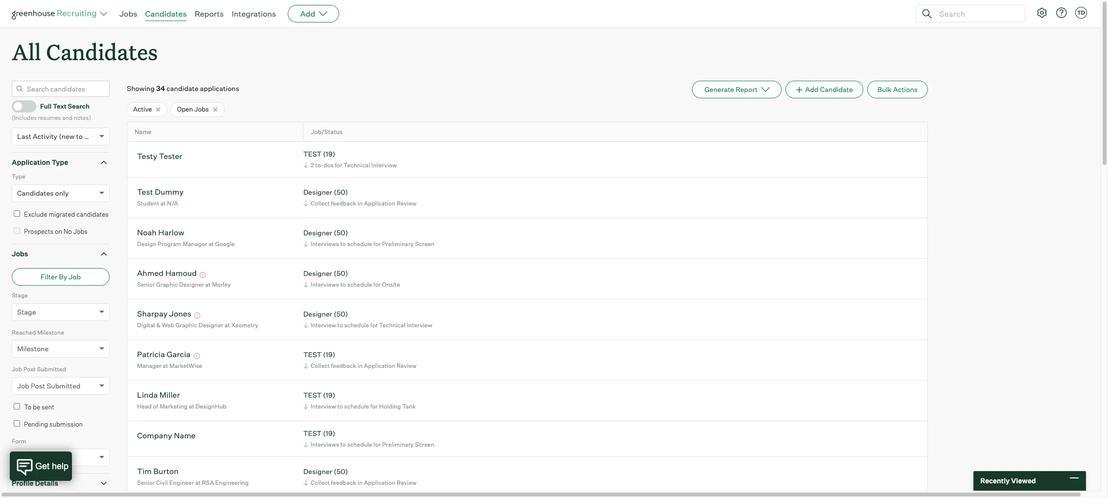 Task type: locate. For each thing, give the bounding box(es) containing it.
candidates right jobs link
[[145, 9, 187, 19]]

at right "marketing" on the left bottom
[[189, 403, 194, 410]]

4 (50) from the top
[[334, 310, 348, 318]]

manager down patricia
[[137, 362, 161, 370]]

morley
[[212, 281, 231, 288]]

0 vertical spatial interviews
[[311, 240, 339, 248]]

1 horizontal spatial manager
[[183, 240, 207, 248]]

2 vertical spatial candidates
[[17, 189, 54, 197]]

interviews to schedule for preliminary screen link
[[302, 239, 437, 249], [302, 440, 437, 449]]

jobs left candidates link
[[119, 9, 137, 19]]

(50) down test (19) interviews to schedule for preliminary screen at the bottom left of page
[[334, 468, 348, 476]]

3 interviews from the top
[[311, 441, 339, 448]]

graphic
[[156, 281, 178, 288], [175, 322, 197, 329]]

test inside test (19) collect feedback in application review
[[303, 351, 322, 359]]

to left old)
[[76, 132, 83, 140]]

2 senior from the top
[[137, 479, 155, 486]]

(19) inside test (19) 2 to-dos for technical interview
[[323, 150, 335, 158]]

for inside test (19) 2 to-dos for technical interview
[[335, 161, 342, 169]]

sharpay jones
[[137, 309, 191, 319]]

0 vertical spatial senior
[[137, 281, 155, 288]]

test inside test (19) 2 to-dos for technical interview
[[303, 150, 322, 158]]

2 collect feedback in application review link from the top
[[302, 361, 419, 370]]

to inside test (19) interview to schedule for holding tank
[[337, 403, 343, 410]]

0 vertical spatial job
[[69, 273, 81, 281]]

collect
[[311, 200, 330, 207], [311, 362, 330, 370], [311, 479, 330, 486]]

collect feedback in application review link up test (19) interview to schedule for holding tank
[[302, 361, 419, 370]]

2 screen from the top
[[415, 441, 434, 448]]

designer for senior civil engineer at rsa engineering
[[303, 468, 332, 476]]

1 vertical spatial senior
[[137, 479, 155, 486]]

1 collect feedback in application review link from the top
[[302, 199, 419, 208]]

senior down ahmed
[[137, 281, 155, 288]]

1 vertical spatial designer (50) collect feedback in application review
[[303, 468, 416, 486]]

1 vertical spatial preliminary
[[382, 441, 414, 448]]

designer for senior graphic designer at morley
[[303, 269, 332, 278]]

preliminary down holding
[[382, 441, 414, 448]]

schedule left holding
[[344, 403, 369, 410]]

collect feedback in application review link down test (19) interviews to schedule for preliminary screen at the bottom left of page
[[302, 478, 419, 487]]

for for test (19) 2 to-dos for technical interview
[[335, 161, 342, 169]]

generate report button
[[692, 81, 782, 98]]

viewed
[[1011, 477, 1036, 485]]

application inside test (19) collect feedback in application review
[[364, 362, 395, 370]]

test inside test (19) interviews to schedule for preliminary screen
[[303, 429, 322, 438]]

jobs right no
[[73, 228, 88, 236]]

1 vertical spatial add
[[805, 85, 819, 94]]

0 vertical spatial interviews to schedule for preliminary screen link
[[302, 239, 437, 249]]

tank
[[402, 403, 416, 410]]

1 vertical spatial graphic
[[175, 322, 197, 329]]

1 vertical spatial manager
[[137, 362, 161, 370]]

to down interview to schedule for holding tank link
[[340, 441, 346, 448]]

1 vertical spatial feedback
[[331, 362, 356, 370]]

0 vertical spatial type
[[52, 158, 68, 166]]

0 vertical spatial manager
[[183, 240, 207, 248]]

0 vertical spatial add
[[300, 9, 315, 19]]

1 vertical spatial stage
[[17, 308, 36, 316]]

designer (50) interviews to schedule for preliminary screen
[[303, 229, 434, 248]]

in up designer (50) interviews to schedule for preliminary screen
[[358, 200, 363, 207]]

(50) up the interviews to schedule for onsite link
[[334, 269, 348, 278]]

(19) inside test (19) interview to schedule for holding tank
[[323, 391, 335, 400]]

2 vertical spatial job
[[17, 382, 29, 390]]

1 preliminary from the top
[[382, 240, 414, 248]]

schedule inside designer (50) interviews to schedule for preliminary screen
[[347, 240, 372, 248]]

2 feedback from the top
[[331, 362, 356, 370]]

2 interviews from the top
[[311, 281, 339, 288]]

1 feedback from the top
[[331, 200, 356, 207]]

test inside test (19) interview to schedule for holding tank
[[303, 391, 322, 400]]

for right dos on the top left
[[335, 161, 342, 169]]

Pending submission checkbox
[[14, 421, 20, 427]]

to inside designer (50) interviews to schedule for preliminary screen
[[340, 240, 346, 248]]

1 (50) from the top
[[334, 188, 348, 196]]

form right a at left
[[44, 453, 61, 462]]

add candidate
[[805, 85, 853, 94]]

civil
[[156, 479, 168, 486]]

(includes
[[12, 114, 37, 121]]

job post submitted element
[[12, 365, 110, 402]]

designer
[[303, 188, 332, 196], [303, 229, 332, 237], [303, 269, 332, 278], [179, 281, 204, 288], [303, 310, 332, 318], [198, 322, 223, 329], [303, 468, 332, 476]]

manager right program
[[183, 240, 207, 248]]

schedule down interview to schedule for holding tank link
[[347, 441, 372, 448]]

company name link
[[137, 431, 196, 442]]

senior down tim
[[137, 479, 155, 486]]

in for dummy
[[358, 200, 363, 207]]

interviews for test (19) interviews to schedule for preliminary screen
[[311, 441, 339, 448]]

0 vertical spatial screen
[[415, 240, 434, 248]]

3 (19) from the top
[[323, 391, 335, 400]]

designer inside designer (50) interviews to schedule for preliminary screen
[[303, 229, 332, 237]]

2 vertical spatial collect
[[311, 479, 330, 486]]

td button
[[1075, 7, 1087, 19]]

0 vertical spatial collect
[[311, 200, 330, 207]]

1 horizontal spatial form
[[44, 453, 61, 462]]

1 vertical spatial collect
[[311, 362, 330, 370]]

1 horizontal spatial type
[[52, 158, 68, 166]]

0 horizontal spatial technical
[[344, 161, 370, 169]]

1 vertical spatial type
[[12, 173, 25, 180]]

preliminary
[[382, 240, 414, 248], [382, 441, 414, 448]]

To be sent checkbox
[[14, 403, 20, 410]]

1 horizontal spatial add
[[805, 85, 819, 94]]

in down test (19) interviews to schedule for preliminary screen at the bottom left of page
[[358, 479, 363, 486]]

1 vertical spatial interviews to schedule for preliminary screen link
[[302, 440, 437, 449]]

senior graphic designer at morley
[[137, 281, 231, 288]]

1 test from the top
[[303, 150, 322, 158]]

5 (50) from the top
[[334, 468, 348, 476]]

search
[[68, 102, 90, 110]]

0 vertical spatial collect feedback in application review link
[[302, 199, 419, 208]]

feedback
[[331, 200, 356, 207], [331, 362, 356, 370], [331, 479, 356, 486]]

technical down onsite
[[379, 322, 406, 329]]

at left google
[[208, 240, 214, 248]]

reached
[[12, 329, 36, 336]]

candidates
[[77, 210, 109, 218]]

review inside test (19) collect feedback in application review
[[397, 362, 416, 370]]

schedule
[[347, 240, 372, 248], [347, 281, 372, 288], [344, 322, 369, 329], [344, 403, 369, 410], [347, 441, 372, 448]]

1 interviews from the top
[[311, 240, 339, 248]]

2 review from the top
[[397, 362, 416, 370]]

(50) for noah harlow
[[334, 229, 348, 237]]

0 horizontal spatial add
[[300, 9, 315, 19]]

to inside designer (50) interview to schedule for technical interview
[[337, 322, 343, 329]]

Search candidates field
[[12, 81, 110, 97]]

0 vertical spatial preliminary
[[382, 240, 414, 248]]

harlow
[[158, 228, 184, 238]]

collect feedback in application review link up designer (50) interviews to schedule for preliminary screen
[[302, 199, 419, 208]]

1 screen from the top
[[415, 240, 434, 248]]

(19) for test (19) collect feedback in application review
[[323, 351, 335, 359]]

filter
[[41, 273, 57, 281]]

form down pending submission 'option'
[[12, 437, 26, 445]]

designer for student at n/a
[[303, 188, 332, 196]]

at left n/a
[[160, 200, 166, 207]]

collect feedback in application review link
[[302, 199, 419, 208], [302, 361, 419, 370], [302, 478, 419, 487]]

technical
[[344, 161, 370, 169], [379, 322, 406, 329]]

1 vertical spatial screen
[[415, 441, 434, 448]]

3 in from the top
[[358, 479, 363, 486]]

preliminary up onsite
[[382, 240, 414, 248]]

0 vertical spatial review
[[397, 200, 416, 207]]

2 vertical spatial review
[[397, 479, 416, 486]]

td button
[[1073, 5, 1089, 21]]

1 vertical spatial review
[[397, 362, 416, 370]]

at left rsa
[[195, 479, 201, 486]]

candidates up exclude
[[17, 189, 54, 197]]

1 horizontal spatial name
[[174, 431, 196, 441]]

schedule inside test (19) interview to schedule for holding tank
[[344, 403, 369, 410]]

for left holding
[[370, 403, 378, 410]]

screen inside designer (50) interviews to schedule for preliminary screen
[[415, 240, 434, 248]]

technical right dos on the top left
[[344, 161, 370, 169]]

ahmed hamoud link
[[137, 268, 197, 280]]

job post submitted up sent on the left bottom of the page
[[17, 382, 80, 390]]

schedule left onsite
[[347, 281, 372, 288]]

xeometry
[[231, 322, 258, 329]]

interviews to schedule for preliminary screen link for (19)
[[302, 440, 437, 449]]

in up test (19) interview to schedule for holding tank
[[358, 362, 363, 370]]

to up test (19) collect feedback in application review
[[337, 322, 343, 329]]

schedule inside test (19) interviews to schedule for preliminary screen
[[347, 441, 372, 448]]

1 vertical spatial collect feedback in application review link
[[302, 361, 419, 370]]

last activity (new to old) option
[[17, 132, 97, 140]]

0 vertical spatial candidates
[[145, 9, 187, 19]]

preliminary for (50)
[[382, 240, 414, 248]]

graphic down "jones"
[[175, 322, 197, 329]]

(50) inside designer (50) interviews to schedule for preliminary screen
[[334, 229, 348, 237]]

noah
[[137, 228, 157, 238]]

type down 'application type'
[[12, 173, 25, 180]]

to for last activity (new to old)
[[76, 132, 83, 140]]

review for test dummy
[[397, 200, 416, 207]]

4 test from the top
[[303, 429, 322, 438]]

bulk actions
[[877, 85, 918, 94]]

designer for design program manager at google
[[303, 229, 332, 237]]

type down the last activity (new to old) option
[[52, 158, 68, 166]]

schedule up test (19) collect feedback in application review
[[344, 322, 369, 329]]

application up test (19) interview to schedule for holding tank
[[364, 362, 395, 370]]

2 designer (50) collect feedback in application review from the top
[[303, 468, 416, 486]]

schedule inside designer (50) interview to schedule for technical interview
[[344, 322, 369, 329]]

ahmed
[[137, 268, 164, 278]]

dos
[[324, 161, 334, 169]]

0 vertical spatial in
[[358, 200, 363, 207]]

application down test (19) interviews to schedule for preliminary screen at the bottom left of page
[[364, 479, 395, 486]]

post down reached
[[23, 366, 36, 373]]

1 vertical spatial candidates
[[46, 37, 158, 66]]

2 vertical spatial collect feedback in application review link
[[302, 478, 419, 487]]

application up designer (50) interviews to schedule for preliminary screen
[[364, 200, 395, 207]]

form element
[[12, 436, 110, 473]]

milestone down stage element at left
[[37, 329, 64, 336]]

1 horizontal spatial technical
[[379, 322, 406, 329]]

type
[[52, 158, 68, 166], [12, 173, 25, 180]]

0 horizontal spatial manager
[[137, 362, 161, 370]]

at down patricia garcia link
[[163, 362, 168, 370]]

candidates down jobs link
[[46, 37, 158, 66]]

for inside designer (50) interviews to schedule for preliminary screen
[[373, 240, 381, 248]]

for left onsite
[[373, 281, 381, 288]]

graphic down ahmed hamoud link
[[156, 281, 178, 288]]

to-
[[315, 161, 324, 169]]

for up designer (50) interviews to schedule for onsite
[[373, 240, 381, 248]]

2 vertical spatial feedback
[[331, 479, 356, 486]]

3 review from the top
[[397, 479, 416, 486]]

2 (50) from the top
[[334, 229, 348, 237]]

add inside popup button
[[300, 9, 315, 19]]

1 vertical spatial submitted
[[47, 382, 80, 390]]

1 vertical spatial job
[[12, 366, 22, 373]]

0 horizontal spatial name
[[135, 128, 151, 136]]

1 vertical spatial form
[[44, 453, 61, 462]]

to be sent
[[24, 403, 54, 411]]

a
[[39, 453, 43, 462]]

0 horizontal spatial type
[[12, 173, 25, 180]]

job post submitted down reached milestone element
[[12, 366, 66, 373]]

3 test from the top
[[303, 391, 322, 400]]

screen
[[415, 240, 434, 248], [415, 441, 434, 448]]

&
[[156, 322, 161, 329]]

screen for (50)
[[415, 240, 434, 248]]

1 collect from the top
[[311, 200, 330, 207]]

filter by job
[[41, 273, 81, 281]]

submission
[[49, 421, 83, 428]]

submitted up sent on the left bottom of the page
[[47, 382, 80, 390]]

3 (50) from the top
[[334, 269, 348, 278]]

candidates only option
[[17, 189, 69, 197]]

test (19) 2 to-dos for technical interview
[[303, 150, 397, 169]]

select a form
[[17, 453, 61, 462]]

designer (50) collect feedback in application review down test (19) interviews to schedule for preliminary screen at the bottom left of page
[[303, 468, 416, 486]]

to for test (19) interviews to schedule for preliminary screen
[[340, 441, 346, 448]]

candidates for candidates only
[[17, 189, 54, 197]]

digital & web graphic designer at xeometry
[[137, 322, 258, 329]]

designhub
[[196, 403, 226, 410]]

1 vertical spatial interviews
[[311, 281, 339, 288]]

to up designer (50) interview to schedule for technical interview
[[340, 281, 346, 288]]

collect inside test (19) collect feedback in application review
[[311, 362, 330, 370]]

full
[[40, 102, 51, 110]]

(19) inside test (19) interviews to schedule for preliminary screen
[[323, 429, 335, 438]]

name down active
[[135, 128, 151, 136]]

(19) inside test (19) collect feedback in application review
[[323, 351, 335, 359]]

recently viewed
[[980, 477, 1036, 485]]

schedule up designer (50) interviews to schedule for onsite
[[347, 240, 372, 248]]

preliminary inside designer (50) interviews to schedule for preliminary screen
[[382, 240, 414, 248]]

3 feedback from the top
[[331, 479, 356, 486]]

4 (19) from the top
[[323, 429, 335, 438]]

interviews to schedule for preliminary screen link up designer (50) interviews to schedule for onsite
[[302, 239, 437, 249]]

2 collect from the top
[[311, 362, 330, 370]]

no
[[64, 228, 72, 236]]

exclude
[[24, 210, 47, 218]]

0 vertical spatial technical
[[344, 161, 370, 169]]

candidates inside the type element
[[17, 189, 54, 197]]

preliminary for (19)
[[382, 441, 414, 448]]

profile
[[12, 479, 34, 488]]

technical for (50)
[[379, 322, 406, 329]]

designer (50) collect feedback in application review for burton
[[303, 468, 416, 486]]

0 vertical spatial name
[[135, 128, 151, 136]]

0 vertical spatial designer (50) collect feedback in application review
[[303, 188, 416, 207]]

34
[[156, 84, 165, 93]]

Exclude migrated candidates checkbox
[[14, 210, 20, 217]]

recently
[[980, 477, 1010, 485]]

2 test from the top
[[303, 351, 322, 359]]

schedule for designer (50) interviews to schedule for preliminary screen
[[347, 240, 372, 248]]

(50)
[[334, 188, 348, 196], [334, 229, 348, 237], [334, 269, 348, 278], [334, 310, 348, 318], [334, 468, 348, 476]]

job inside button
[[69, 273, 81, 281]]

2
[[311, 161, 314, 169]]

reports link
[[195, 9, 224, 19]]

interviews to schedule for preliminary screen link for (50)
[[302, 239, 437, 249]]

technical inside test (19) 2 to-dos for technical interview
[[344, 161, 370, 169]]

post up 'to be sent'
[[31, 382, 45, 390]]

to for test (19) interview to schedule for holding tank
[[337, 403, 343, 410]]

interviews inside test (19) interviews to schedule for preliminary screen
[[311, 441, 339, 448]]

candidates for candidates
[[145, 9, 187, 19]]

(19)
[[323, 150, 335, 158], [323, 351, 335, 359], [323, 391, 335, 400], [323, 429, 335, 438]]

(50) up designer (50) interviews to schedule for onsite
[[334, 229, 348, 237]]

at inside tim burton senior civil engineer at rsa engineering
[[195, 479, 201, 486]]

interview inside test (19) interview to schedule for holding tank
[[311, 403, 336, 410]]

(50) up interview to schedule for technical interview link
[[334, 310, 348, 318]]

engineer
[[169, 479, 194, 486]]

2 vertical spatial interviews
[[311, 441, 339, 448]]

designer (50) collect feedback in application review
[[303, 188, 416, 207], [303, 468, 416, 486]]

designer inside designer (50) interview to schedule for technical interview
[[303, 310, 332, 318]]

test dummy student at n/a
[[137, 187, 184, 207]]

miller
[[159, 390, 180, 400]]

2 to-dos for technical interview link
[[302, 161, 399, 170]]

2 in from the top
[[358, 362, 363, 370]]

for inside test (19) interview to schedule for holding tank
[[370, 403, 378, 410]]

type element
[[12, 172, 110, 209]]

1 designer (50) collect feedback in application review from the top
[[303, 188, 416, 207]]

preliminary inside test (19) interviews to schedule for preliminary screen
[[382, 441, 414, 448]]

collect feedback in application review link for dummy
[[302, 199, 419, 208]]

for inside designer (50) interviews to schedule for onsite
[[373, 281, 381, 288]]

0 vertical spatial submitted
[[37, 366, 66, 373]]

for for test (19) interview to schedule for holding tank
[[370, 403, 378, 410]]

1 vertical spatial post
[[31, 382, 45, 390]]

manager at marketwise
[[137, 362, 202, 370]]

application for senior civil engineer at rsa engineering
[[364, 479, 395, 486]]

to up designer (50) interviews to schedule for onsite
[[340, 240, 346, 248]]

last
[[17, 132, 31, 140]]

1 interviews to schedule for preliminary screen link from the top
[[302, 239, 437, 249]]

interviews inside designer (50) interviews to schedule for onsite
[[311, 281, 339, 288]]

(50) inside designer (50) interviews to schedule for onsite
[[334, 269, 348, 278]]

submitted down reached milestone element
[[37, 366, 66, 373]]

2 vertical spatial in
[[358, 479, 363, 486]]

designer inside designer (50) interviews to schedule for onsite
[[303, 269, 332, 278]]

garcia
[[167, 350, 190, 359]]

1 vertical spatial in
[[358, 362, 363, 370]]

for inside designer (50) interview to schedule for technical interview
[[370, 322, 378, 329]]

milestone
[[37, 329, 64, 336], [17, 345, 49, 353]]

screen inside test (19) interviews to schedule for preliminary screen
[[415, 441, 434, 448]]

interviews to schedule for preliminary screen link down interview to schedule for holding tank link
[[302, 440, 437, 449]]

interviews inside designer (50) interviews to schedule for preliminary screen
[[311, 240, 339, 248]]

3 collect from the top
[[311, 479, 330, 486]]

candidates
[[145, 9, 187, 19], [46, 37, 158, 66], [17, 189, 54, 197]]

name right company
[[174, 431, 196, 441]]

2 (19) from the top
[[323, 351, 335, 359]]

resumes
[[38, 114, 61, 121]]

test dummy link
[[137, 187, 184, 198]]

for down holding
[[373, 441, 381, 448]]

bulk actions link
[[867, 81, 928, 98]]

for inside test (19) interviews to schedule for preliminary screen
[[373, 441, 381, 448]]

for up test (19) collect feedback in application review
[[370, 322, 378, 329]]

design
[[137, 240, 156, 248]]

in inside test (19) collect feedback in application review
[[358, 362, 363, 370]]

milestone down reached milestone
[[17, 345, 49, 353]]

to inside designer (50) interviews to schedule for onsite
[[340, 281, 346, 288]]

1 (19) from the top
[[323, 150, 335, 158]]

company name
[[137, 431, 196, 441]]

1 review from the top
[[397, 200, 416, 207]]

0 vertical spatial feedback
[[331, 200, 356, 207]]

schedule inside designer (50) interviews to schedule for onsite
[[347, 281, 372, 288]]

to
[[24, 403, 31, 411]]

1 in from the top
[[358, 200, 363, 207]]

2 preliminary from the top
[[382, 441, 414, 448]]

designer (50) collect feedback in application review down 2 to-dos for technical interview link
[[303, 188, 416, 207]]

for
[[335, 161, 342, 169], [373, 240, 381, 248], [373, 281, 381, 288], [370, 322, 378, 329], [370, 403, 378, 410], [373, 441, 381, 448]]

collect feedback in application review link for burton
[[302, 478, 419, 487]]

to inside test (19) interviews to schedule for preliminary screen
[[340, 441, 346, 448]]

1 vertical spatial name
[[174, 431, 196, 441]]

Prospects on No Jobs checkbox
[[14, 228, 20, 234]]

2 interviews to schedule for preliminary screen link from the top
[[302, 440, 437, 449]]

all candidates
[[12, 37, 158, 66]]

3 collect feedback in application review link from the top
[[302, 478, 419, 487]]

1 vertical spatial technical
[[379, 322, 406, 329]]

form
[[12, 437, 26, 445], [44, 453, 61, 462]]

at
[[160, 200, 166, 207], [208, 240, 214, 248], [205, 281, 211, 288], [225, 322, 230, 329], [163, 362, 168, 370], [189, 403, 194, 410], [195, 479, 201, 486]]

in for burton
[[358, 479, 363, 486]]

0 horizontal spatial form
[[12, 437, 26, 445]]

technical inside designer (50) interview to schedule for technical interview
[[379, 322, 406, 329]]

test for test (19) 2 to-dos for technical interview
[[303, 150, 322, 158]]

to up test (19) interviews to schedule for preliminary screen at the bottom left of page
[[337, 403, 343, 410]]

schedule for designer (50) interviews to schedule for onsite
[[347, 281, 372, 288]]

(50) down 2 to-dos for technical interview link
[[334, 188, 348, 196]]

0 vertical spatial job post submitted
[[12, 366, 66, 373]]

1 vertical spatial job post submitted
[[17, 382, 80, 390]]

reached milestone element
[[12, 328, 110, 365]]

test (19) collect feedback in application review
[[303, 351, 416, 370]]

noah harlow link
[[137, 228, 184, 239]]



Task type: vqa. For each thing, say whether or not it's contained in the screenshot.


Task type: describe. For each thing, give the bounding box(es) containing it.
select
[[17, 453, 37, 462]]

noah harlow design program manager at google
[[137, 228, 235, 248]]

report
[[736, 85, 758, 94]]

old)
[[84, 132, 97, 140]]

jobs link
[[119, 9, 137, 19]]

open jobs
[[177, 105, 209, 113]]

schedule for designer (50) interview to schedule for technical interview
[[344, 322, 369, 329]]

for for designer (50) interviews to schedule for preliminary screen
[[373, 240, 381, 248]]

testy tester
[[137, 151, 182, 161]]

filter by job button
[[12, 268, 110, 286]]

interviews for designer (50) interviews to schedule for preliminary screen
[[311, 240, 339, 248]]

(50) for tim burton
[[334, 468, 348, 476]]

technical for (19)
[[344, 161, 370, 169]]

jobs down prospects on no jobs checkbox
[[12, 249, 28, 258]]

google
[[215, 240, 235, 248]]

tester
[[159, 151, 182, 161]]

sharpay
[[137, 309, 168, 319]]

test for test (19) interview to schedule for holding tank
[[303, 391, 322, 400]]

(50) inside designer (50) interview to schedule for technical interview
[[334, 310, 348, 318]]

migrated
[[49, 210, 75, 218]]

application down last
[[12, 158, 50, 166]]

to for designer (50) interviews to schedule for onsite
[[340, 281, 346, 288]]

n/a
[[167, 200, 178, 207]]

test (19) interviews to schedule for preliminary screen
[[303, 429, 434, 448]]

stage element
[[12, 291, 110, 328]]

td
[[1077, 9, 1085, 16]]

head
[[137, 403, 152, 410]]

senior inside tim burton senior civil engineer at rsa engineering
[[137, 479, 155, 486]]

of
[[153, 403, 158, 410]]

sharpay jones has been in technical interview for more than 14 days image
[[193, 313, 202, 319]]

sharpay jones link
[[137, 309, 191, 320]]

0 vertical spatial graphic
[[156, 281, 178, 288]]

designer (50) collect feedback in application review for dummy
[[303, 188, 416, 207]]

prospects on no jobs
[[24, 228, 88, 236]]

linda
[[137, 390, 158, 400]]

(50) for test dummy
[[334, 188, 348, 196]]

applications
[[200, 84, 239, 93]]

checkmark image
[[16, 102, 23, 109]]

collect for tim burton
[[311, 479, 330, 486]]

test for test (19) interviews to schedule for preliminary screen
[[303, 429, 322, 438]]

ahmed hamoud has been in onsite for more than 21 days image
[[198, 272, 207, 278]]

for for designer (50) interviews to schedule for onsite
[[373, 281, 381, 288]]

student
[[137, 200, 159, 207]]

interview inside test (19) 2 to-dos for technical interview
[[371, 161, 397, 169]]

full text search (includes resumes and notes)
[[12, 102, 91, 121]]

ahmed hamoud
[[137, 268, 197, 278]]

1 senior from the top
[[137, 281, 155, 288]]

by
[[59, 273, 67, 281]]

reports
[[195, 9, 224, 19]]

tim
[[137, 467, 152, 476]]

notes)
[[74, 114, 91, 121]]

feedback for tim burton
[[331, 479, 356, 486]]

screen for (19)
[[415, 441, 434, 448]]

candidate reports are now available! apply filters and select "view in app" element
[[692, 81, 782, 98]]

testy
[[137, 151, 157, 161]]

Search text field
[[937, 7, 1016, 21]]

activity
[[33, 132, 57, 140]]

test for test (19) collect feedback in application review
[[303, 351, 322, 359]]

test (19) interview to schedule for holding tank
[[303, 391, 416, 410]]

details
[[35, 479, 58, 488]]

tim burton link
[[137, 467, 179, 478]]

designer (50) interview to schedule for technical interview
[[303, 310, 432, 329]]

application for student at n/a
[[364, 200, 395, 207]]

feedback inside test (19) collect feedback in application review
[[331, 362, 356, 370]]

bulk
[[877, 85, 892, 94]]

collect for test dummy
[[311, 200, 330, 207]]

burton
[[153, 467, 179, 476]]

(new
[[59, 132, 75, 140]]

test
[[137, 187, 153, 197]]

only
[[55, 189, 69, 197]]

open
[[177, 105, 193, 113]]

0 vertical spatial milestone
[[37, 329, 64, 336]]

0 vertical spatial post
[[23, 366, 36, 373]]

0 vertical spatial form
[[12, 437, 26, 445]]

all
[[12, 37, 41, 66]]

configure image
[[1036, 7, 1048, 19]]

add button
[[288, 5, 339, 23]]

schedule for test (19) interviews to schedule for preliminary screen
[[347, 441, 372, 448]]

(19) for test (19) interviews to schedule for preliminary screen
[[323, 429, 335, 438]]

patricia garcia link
[[137, 350, 190, 361]]

job/status
[[311, 128, 343, 136]]

add for add
[[300, 9, 315, 19]]

integrations
[[232, 9, 276, 19]]

program
[[158, 240, 182, 248]]

designer for digital & web graphic designer at xeometry
[[303, 310, 332, 318]]

candidates link
[[145, 9, 187, 19]]

at left xeometry
[[225, 322, 230, 329]]

1 vertical spatial milestone
[[17, 345, 49, 353]]

0 vertical spatial stage
[[12, 292, 28, 299]]

interviews for designer (50) interviews to schedule for onsite
[[311, 281, 339, 288]]

(19) for test (19) 2 to-dos for technical interview
[[323, 150, 335, 158]]

designer (50) interviews to schedule for onsite
[[303, 269, 400, 288]]

interview to schedule for technical interview link
[[302, 321, 435, 330]]

pending submission
[[24, 421, 83, 428]]

candidate
[[167, 84, 198, 93]]

add for add candidate
[[805, 85, 819, 94]]

digital
[[137, 322, 155, 329]]

text
[[53, 102, 67, 110]]

add candidate link
[[786, 81, 863, 98]]

engineering
[[215, 479, 249, 486]]

to for designer (50) interviews to schedule for preliminary screen
[[340, 240, 346, 248]]

(19) for test (19) interview to schedule for holding tank
[[323, 391, 335, 400]]

greenhouse recruiting image
[[12, 8, 100, 20]]

manager inside noah harlow design program manager at google
[[183, 240, 207, 248]]

pending
[[24, 421, 48, 428]]

interviews to schedule for onsite link
[[302, 280, 403, 289]]

dummy
[[155, 187, 184, 197]]

last activity (new to old)
[[17, 132, 97, 140]]

at inside test dummy student at n/a
[[160, 200, 166, 207]]

prospects
[[24, 228, 53, 236]]

holding
[[379, 403, 401, 410]]

testy tester link
[[137, 151, 182, 163]]

for for designer (50) interview to schedule for technical interview
[[370, 322, 378, 329]]

showing
[[127, 84, 155, 93]]

review for tim burton
[[397, 479, 416, 486]]

rsa
[[202, 479, 214, 486]]

schedule for test (19) interview to schedule for holding tank
[[344, 403, 369, 410]]

at inside noah harlow design program manager at google
[[208, 240, 214, 248]]

at down ahmed hamoud has been in onsite for more than 21 days icon
[[205, 281, 211, 288]]

to for designer (50) interview to schedule for technical interview
[[337, 322, 343, 329]]

integrations link
[[232, 9, 276, 19]]

interview to schedule for holding tank link
[[302, 402, 418, 411]]

at inside linda miller head of marketing at designhub
[[189, 403, 194, 410]]

for for test (19) interviews to schedule for preliminary screen
[[373, 441, 381, 448]]

jobs right open
[[194, 105, 209, 113]]

application for manager at marketwise
[[364, 362, 395, 370]]

linda miller head of marketing at designhub
[[137, 390, 226, 410]]

on
[[55, 228, 62, 236]]

jones
[[169, 309, 191, 319]]

web
[[162, 322, 174, 329]]

generate
[[705, 85, 734, 94]]

feedback for test dummy
[[331, 200, 356, 207]]

patricia garcia has been in application review for more than 5 days image
[[192, 354, 201, 359]]



